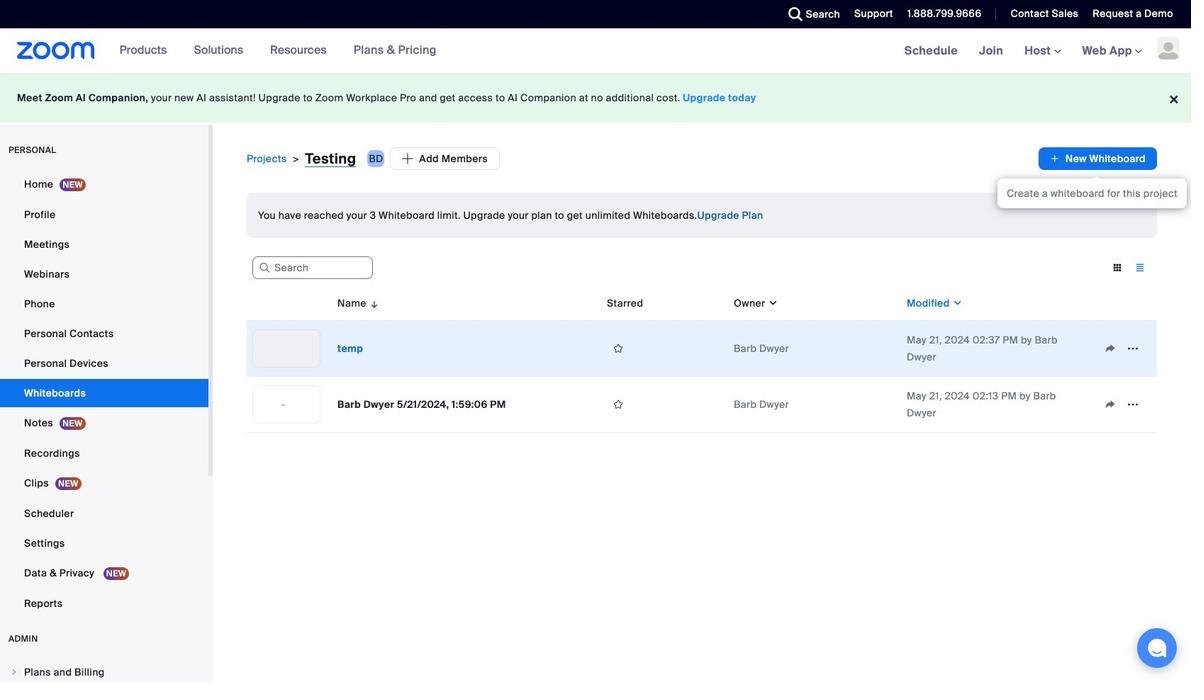 Task type: locate. For each thing, give the bounding box(es) containing it.
application
[[368, 148, 500, 170], [1039, 148, 1157, 170], [247, 287, 1157, 433]]

banner
[[0, 28, 1192, 74]]

temp, may 21, 2024 02:37 pm, modified by barb dwyer, link image
[[252, 330, 321, 368]]

arrow down image
[[367, 295, 380, 312]]

footer
[[0, 74, 1192, 123]]

add image
[[1050, 152, 1060, 166]]

thumbnail of temp image
[[253, 330, 320, 367]]

Search text field
[[252, 257, 373, 280]]

menu item
[[0, 660, 209, 683]]

meetings navigation
[[894, 28, 1192, 74]]



Task type: vqa. For each thing, say whether or not it's contained in the screenshot.
the Sign corresponding to Sign Up Free
no



Task type: describe. For each thing, give the bounding box(es) containing it.
open chat image
[[1148, 639, 1167, 659]]

personal menu menu
[[0, 170, 209, 620]]

grid mode, not selected image
[[1106, 262, 1129, 274]]

zoom logo image
[[17, 42, 95, 60]]

profile picture image
[[1157, 37, 1180, 60]]

list mode, selected image
[[1129, 262, 1152, 274]]

right image
[[10, 669, 18, 677]]

temp element
[[338, 343, 363, 355]]

product information navigation
[[95, 28, 447, 74]]

click to star the whiteboard temp image
[[607, 343, 630, 355]]

barb dwyer 5/21/2024, 1:59:06 pm element
[[338, 399, 506, 411]]

thumbnail of barb dwyer 5/21/2024, 1:59:06 pm image
[[253, 387, 320, 423]]

down image
[[766, 296, 779, 311]]

click to star the whiteboard barb dwyer 5/21/2024, 1:59:06 pm image
[[607, 399, 630, 411]]



